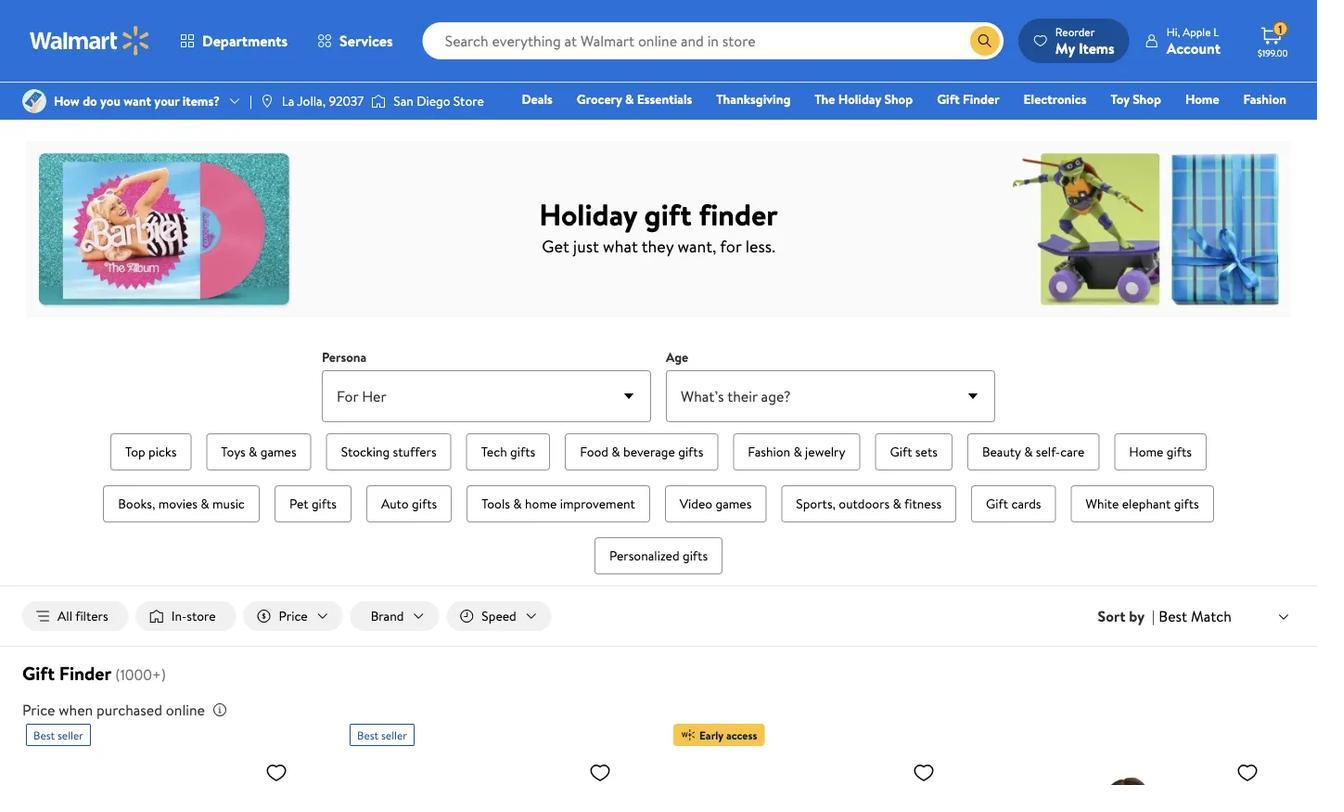 Task type: vqa. For each thing, say whether or not it's contained in the screenshot.
bottles,
no



Task type: describe. For each thing, give the bounding box(es) containing it.
pet gifts list item
[[271, 482, 355, 526]]

walmart+ link
[[1223, 115, 1295, 135]]

Search search field
[[423, 22, 1004, 59]]

gifts for personalized gifts
[[683, 547, 708, 565]]

elephant
[[1123, 495, 1171, 513]]

beverage
[[624, 443, 675, 461]]

food
[[580, 443, 609, 461]]

price for price
[[279, 607, 308, 625]]

registry inside the fashion registry
[[1073, 116, 1121, 134]]

fashion registry
[[1073, 90, 1287, 134]]

la
[[282, 92, 294, 110]]

gift sets list item
[[872, 430, 957, 474]]

white elephant gifts button
[[1071, 485, 1215, 522]]

tech gifts
[[481, 443, 536, 461]]

grocery & essentials link
[[569, 89, 701, 109]]

your
[[154, 92, 179, 110]]

gift for gift finder
[[937, 90, 960, 108]]

one
[[1145, 116, 1173, 134]]

& for fashion
[[794, 443, 802, 461]]

want,
[[678, 235, 717, 258]]

essentials
[[637, 90, 693, 108]]

home
[[525, 495, 557, 513]]

white elephant gifts
[[1086, 495, 1200, 513]]

items
[[1079, 38, 1115, 58]]

0 vertical spatial finder
[[230, 27, 266, 45]]

walmart+
[[1232, 116, 1287, 134]]

store
[[454, 92, 484, 110]]

gift ideas link
[[131, 27, 185, 45]]

access
[[727, 727, 758, 743]]

toys
[[221, 443, 246, 461]]

by
[[1130, 606, 1145, 626]]

no boundaries juniors plaid faux sherpa shacket, sizes xs-xxxl image
[[998, 754, 1267, 785]]

sort by |
[[1098, 606, 1156, 626]]

sort and filter section element
[[0, 586, 1318, 646]]

0 horizontal spatial |
[[250, 92, 252, 110]]

& for beauty
[[1025, 443, 1033, 461]]

holiday inside the 'holiday gift finder get just what they want, for less.'
[[539, 193, 637, 235]]

beauty & self-care list item
[[964, 430, 1104, 474]]

deals link
[[514, 89, 561, 109]]

home gifts button
[[1115, 433, 1207, 470]]

legal information image
[[212, 703, 227, 717]]

gift for gift cards
[[987, 495, 1009, 513]]

sponsored
[[1226, 78, 1277, 94]]

add to favorites list, onn. 32 class hd (720p) led roku smart tv (100012589) image
[[265, 761, 288, 784]]

all filters button
[[22, 601, 129, 631]]

thanksgiving
[[717, 90, 791, 108]]

toy shop
[[1111, 90, 1162, 108]]

books, movies & music button
[[103, 485, 260, 522]]

home for home gifts
[[1130, 443, 1164, 461]]

the holiday shop link
[[807, 89, 922, 109]]

hi, apple l account
[[1167, 24, 1221, 58]]

best seller for onn. 32 class hd (720p) led roku smart tv (100012589) image
[[33, 727, 83, 743]]

gift for gift sets
[[890, 443, 913, 461]]

reorder my items
[[1056, 24, 1115, 58]]

video games list item
[[661, 482, 771, 526]]

all
[[58, 607, 72, 625]]

jewelry
[[806, 443, 846, 461]]

self-
[[1036, 443, 1061, 461]]

beauty & self-care button
[[968, 433, 1100, 470]]

2 / from the left
[[193, 27, 197, 45]]

early access
[[700, 727, 758, 743]]

personalized gifts list item
[[591, 534, 727, 578]]

debit
[[1176, 116, 1208, 134]]

picks
[[148, 443, 177, 461]]

apple airpods pro (2nd generation) - lightning image
[[674, 754, 943, 785]]

auto gifts list item
[[363, 482, 456, 526]]

gifts right beverage
[[679, 443, 704, 461]]

best match button
[[1156, 604, 1295, 628]]

food & beverage gifts list item
[[562, 430, 722, 474]]

personalized gifts button
[[595, 537, 723, 574]]

fashion for fashion & jewelry
[[748, 443, 791, 461]]

san
[[394, 92, 414, 110]]

get
[[542, 235, 570, 258]]

holiday inside the holiday shop link
[[839, 90, 882, 108]]

gifts for pet gifts
[[312, 495, 337, 513]]

search icon image
[[978, 33, 993, 48]]

toys & games
[[221, 443, 297, 461]]

add to favorites list, no boundaries juniors plaid faux sherpa shacket, sizes xs-xxxl image
[[1237, 761, 1259, 784]]

1 / from the left
[[119, 27, 124, 45]]

& for toys
[[249, 443, 257, 461]]

diego
[[417, 92, 451, 110]]

& for grocery
[[625, 90, 634, 108]]

movies
[[158, 495, 198, 513]]

1
[[1279, 21, 1283, 37]]

(1000+)
[[115, 665, 166, 685]]

the
[[815, 90, 836, 108]]

gift sets button
[[876, 433, 953, 470]]

home gifts
[[1130, 443, 1192, 461]]

brand button
[[350, 601, 439, 631]]

for
[[720, 235, 742, 258]]

beauty & self-care
[[983, 443, 1085, 461]]

finder
[[699, 193, 778, 235]]

electronics link
[[1016, 89, 1095, 109]]

games inside button
[[716, 495, 752, 513]]

toy shop link
[[1103, 89, 1170, 109]]

gift cards button
[[972, 485, 1057, 522]]

all filters
[[58, 607, 108, 625]]

top
[[125, 443, 145, 461]]

online
[[166, 700, 205, 720]]

outdoors
[[839, 495, 890, 513]]

they
[[642, 235, 674, 258]]

gift finder (1000+)
[[22, 660, 166, 686]]

filters
[[75, 607, 108, 625]]

toys & games button
[[206, 433, 311, 470]]

 image for san
[[371, 92, 386, 110]]

tech gifts list item
[[463, 430, 554, 474]]

gift cards
[[987, 495, 1042, 513]]

onn. 32 class hd (720p) led roku smart tv (100012589) image
[[26, 754, 295, 785]]

fashion for fashion registry
[[1244, 90, 1287, 108]]

add to favorites list, ($27 value) mario badescu mini mist collection 5-piece holiday gift set image
[[589, 761, 612, 784]]

1 vertical spatial gift finder link
[[929, 89, 1008, 109]]

($27 value) mario badescu mini mist collection 5-piece holiday gift set image
[[350, 754, 619, 785]]

purchased
[[97, 700, 162, 720]]

fashion & jewelry list item
[[730, 430, 864, 474]]

1 shop from the left
[[885, 90, 913, 108]]

jolla,
[[297, 92, 326, 110]]

personalized
[[610, 547, 680, 565]]

care
[[1061, 443, 1085, 461]]

gift finder
[[937, 90, 1000, 108]]

auto
[[381, 495, 409, 513]]

& inside "button"
[[893, 495, 902, 513]]

gifts for auto gifts
[[412, 495, 437, 513]]



Task type: locate. For each thing, give the bounding box(es) containing it.
0 horizontal spatial shop
[[885, 90, 913, 108]]

| right by at the bottom right
[[1153, 606, 1156, 626]]

1 horizontal spatial /
[[193, 27, 197, 45]]

0 vertical spatial home
[[1186, 90, 1220, 108]]

san diego store
[[394, 92, 484, 110]]

1 seller from the left
[[58, 727, 83, 743]]

price
[[279, 607, 308, 625], [22, 700, 55, 720]]

tools & home improvement button
[[467, 485, 650, 522]]

2 shop from the left
[[1133, 90, 1162, 108]]

registry down toy
[[1073, 116, 1121, 134]]

stocking
[[341, 443, 390, 461]]

price inside dropdown button
[[279, 607, 308, 625]]

price for price when purchased online
[[22, 700, 55, 720]]

1 horizontal spatial games
[[716, 495, 752, 513]]

gifts for home gifts
[[1167, 443, 1192, 461]]

& right grocery on the top of the page
[[625, 90, 634, 108]]

toys & games list item
[[203, 430, 315, 474]]

how do you want your items?
[[54, 92, 220, 110]]

books, movies & music
[[118, 495, 245, 513]]

pet gifts
[[289, 495, 337, 513]]

sports, outdoors & fitness list item
[[778, 482, 961, 526]]

sets
[[916, 443, 938, 461]]

home for home
[[1186, 90, 1220, 108]]

gift cards list item
[[968, 482, 1060, 526]]

 image
[[22, 89, 46, 113], [371, 92, 386, 110]]

 image for how
[[22, 89, 46, 113]]

0 horizontal spatial  image
[[22, 89, 46, 113]]

0 horizontal spatial best
[[33, 727, 55, 743]]

home up elephant
[[1130, 443, 1164, 461]]

gifts right auto
[[412, 495, 437, 513]]

price button
[[244, 601, 343, 631]]

shop left the gift finder
[[885, 90, 913, 108]]

registry link
[[1065, 115, 1129, 135]]

0 horizontal spatial home
[[1130, 443, 1164, 461]]

best for onn. 32 class hd (720p) led roku smart tv (100012589) image
[[33, 727, 55, 743]]

0 horizontal spatial seller
[[58, 727, 83, 743]]

match
[[1191, 606, 1232, 626]]

gifts right the personalized
[[683, 547, 708, 565]]

stuffers
[[393, 443, 437, 461]]

fitness
[[905, 495, 942, 513]]

2 horizontal spatial finder
[[963, 90, 1000, 108]]

finder down search icon
[[963, 90, 1000, 108]]

gift right the holiday shop link
[[937, 90, 960, 108]]

1 vertical spatial |
[[1153, 606, 1156, 626]]

finder right ideas
[[230, 27, 266, 45]]

1 horizontal spatial best
[[357, 727, 379, 743]]

want
[[124, 92, 151, 110]]

& inside list item
[[201, 495, 209, 513]]

0 horizontal spatial registry
[[65, 27, 111, 45]]

walmart image
[[30, 26, 150, 56]]

gifts for tech gifts
[[510, 443, 536, 461]]

seller for ($27 value) mario badescu mini mist collection 5-piece holiday gift set image
[[381, 727, 407, 743]]

deals
[[522, 90, 553, 108]]

home up debit
[[1186, 90, 1220, 108]]

stocking stuffers button
[[326, 433, 452, 470]]

registry right gifts
[[65, 27, 111, 45]]

/
[[119, 27, 124, 45], [193, 27, 197, 45]]

sort
[[1098, 606, 1126, 626]]

video games
[[680, 495, 752, 513]]

1 vertical spatial finder
[[963, 90, 1000, 108]]

1 horizontal spatial |
[[1153, 606, 1156, 626]]

gifts right the pet
[[312, 495, 337, 513]]

food & beverage gifts
[[580, 443, 704, 461]]

white elephant gifts list item
[[1068, 482, 1218, 526]]

1 horizontal spatial best seller
[[357, 727, 407, 743]]

1 horizontal spatial registry
[[1073, 116, 1121, 134]]

tools & home improvement list item
[[463, 482, 654, 526]]

just
[[574, 235, 599, 258]]

services button
[[303, 19, 408, 63]]

0 vertical spatial fashion
[[1244, 90, 1287, 108]]

how
[[54, 92, 80, 110]]

gift finder link down search icon
[[929, 89, 1008, 109]]

0 vertical spatial price
[[279, 607, 308, 625]]

add to favorites list, apple airpods pro (2nd generation) - lightning image
[[913, 761, 935, 784]]

1 vertical spatial games
[[716, 495, 752, 513]]

fashion left jewelry
[[748, 443, 791, 461]]

price right store
[[279, 607, 308, 625]]

video
[[680, 495, 713, 513]]

finder
[[230, 27, 266, 45], [963, 90, 1000, 108], [59, 660, 112, 686]]

1 horizontal spatial finder
[[230, 27, 266, 45]]

home inside button
[[1130, 443, 1164, 461]]

tools
[[482, 495, 510, 513]]

1 horizontal spatial fashion
[[1244, 90, 1287, 108]]

gift finder link right ideas
[[205, 27, 266, 45]]

cards
[[1012, 495, 1042, 513]]

0 vertical spatial gift finder link
[[205, 27, 266, 45]]

food & beverage gifts button
[[565, 433, 719, 470]]

thanksgiving link
[[708, 89, 799, 109]]

1 vertical spatial home
[[1130, 443, 1164, 461]]

sports, outdoors & fitness button
[[782, 485, 957, 522]]

0 vertical spatial games
[[261, 443, 297, 461]]

gifts up elephant
[[1167, 443, 1192, 461]]

gifts inside 'list item'
[[1175, 495, 1200, 513]]

my
[[1056, 38, 1076, 58]]

finder for gift finder (1000+)
[[59, 660, 112, 686]]

1 horizontal spatial shop
[[1133, 90, 1162, 108]]

fashion up 'walmart+' link
[[1244, 90, 1287, 108]]

 image left how
[[22, 89, 46, 113]]

tech
[[481, 443, 507, 461]]

holiday
[[839, 90, 882, 108], [539, 193, 637, 235]]

& right food
[[612, 443, 620, 461]]

best for ($27 value) mario badescu mini mist collection 5-piece holiday gift set image
[[357, 727, 379, 743]]

1 horizontal spatial seller
[[381, 727, 407, 743]]

one debit
[[1145, 116, 1208, 134]]

top picks list item
[[107, 430, 195, 474]]

1 best seller from the left
[[33, 727, 83, 743]]

one debit link
[[1137, 115, 1216, 135]]

tools & home improvement
[[482, 495, 635, 513]]

pet gifts button
[[275, 485, 352, 522]]

| inside sort and filter section element
[[1153, 606, 1156, 626]]

0 horizontal spatial fashion
[[748, 443, 791, 461]]

la jolla, 92037
[[282, 92, 364, 110]]

finder inside gift finder link
[[963, 90, 1000, 108]]

fashion link
[[1236, 89, 1295, 109]]

pet
[[289, 495, 309, 513]]

best inside dropdown button
[[1159, 606, 1188, 626]]

registry
[[65, 27, 111, 45], [1073, 116, 1121, 134]]

gifts
[[22, 27, 50, 45]]

home gifts list item
[[1111, 430, 1211, 474]]

ideas
[[156, 27, 185, 45]]

& inside 'list item'
[[794, 443, 802, 461]]

speed
[[482, 607, 517, 625]]

0 vertical spatial holiday
[[839, 90, 882, 108]]

account
[[1167, 38, 1221, 58]]

/ left gift ideas link
[[119, 27, 124, 45]]

1 vertical spatial price
[[22, 700, 55, 720]]

0 vertical spatial registry
[[65, 27, 111, 45]]

1 horizontal spatial home
[[1186, 90, 1220, 108]]

2 vertical spatial finder
[[59, 660, 112, 686]]

less.
[[746, 235, 776, 258]]

& left fitness
[[893, 495, 902, 513]]

gift
[[645, 193, 692, 235]]

|
[[250, 92, 252, 110], [1153, 606, 1156, 626]]

fashion & jewelry button
[[733, 433, 861, 470]]

0 horizontal spatial finder
[[59, 660, 112, 686]]

games inside 'button'
[[261, 443, 297, 461]]

gift for gift finder (1000+)
[[22, 660, 55, 686]]

gift
[[131, 27, 153, 45], [205, 27, 227, 45], [937, 90, 960, 108], [890, 443, 913, 461], [987, 495, 1009, 513], [22, 660, 55, 686]]

holiday gift finder image
[[26, 140, 1292, 318]]

1 vertical spatial fashion
[[748, 443, 791, 461]]

best match
[[1159, 606, 1232, 626]]

games right video
[[716, 495, 752, 513]]

/ right ideas
[[193, 27, 197, 45]]

& for food
[[612, 443, 620, 461]]

2 horizontal spatial best
[[1159, 606, 1188, 626]]

1 horizontal spatial gift finder link
[[929, 89, 1008, 109]]

price left when
[[22, 700, 55, 720]]

 image left san
[[371, 92, 386, 110]]

best seller for ($27 value) mario badescu mini mist collection 5-piece holiday gift set image
[[357, 727, 407, 743]]

gifts & registry link
[[22, 27, 111, 45]]

gifts inside "button"
[[683, 547, 708, 565]]

stocking stuffers list item
[[323, 430, 455, 474]]

 image
[[260, 94, 275, 109]]

fashion inside the fashion registry
[[1244, 90, 1287, 108]]

0 vertical spatial |
[[250, 92, 252, 110]]

books,
[[118, 495, 155, 513]]

in-store
[[171, 607, 216, 625]]

what
[[603, 235, 638, 258]]

improvement
[[560, 495, 635, 513]]

& left music on the left bottom of page
[[201, 495, 209, 513]]

0 horizontal spatial games
[[261, 443, 297, 461]]

1 horizontal spatial holiday
[[839, 90, 882, 108]]

finder up when
[[59, 660, 112, 686]]

gift left cards
[[987, 495, 1009, 513]]

0 horizontal spatial best seller
[[33, 727, 83, 743]]

sports, outdoors & fitness
[[797, 495, 942, 513]]

& left self-
[[1025, 443, 1033, 461]]

shop
[[885, 90, 913, 108], [1133, 90, 1162, 108]]

l
[[1214, 24, 1220, 39]]

0 horizontal spatial holiday
[[539, 193, 637, 235]]

92037
[[329, 92, 364, 110]]

& for gifts
[[53, 27, 62, 45]]

2 seller from the left
[[381, 727, 407, 743]]

brand
[[371, 607, 404, 625]]

& right "toys" at bottom
[[249, 443, 257, 461]]

fashion & jewelry
[[748, 443, 846, 461]]

speed button
[[447, 601, 552, 631]]

2 best seller from the left
[[357, 727, 407, 743]]

0 horizontal spatial price
[[22, 700, 55, 720]]

0 horizontal spatial gift finder link
[[205, 27, 266, 45]]

shop right toy
[[1133, 90, 1162, 108]]

apple
[[1183, 24, 1211, 39]]

seller for onn. 32 class hd (720p) led roku smart tv (100012589) image
[[58, 727, 83, 743]]

group containing top picks
[[67, 430, 1251, 578]]

gift left ideas
[[131, 27, 153, 45]]

& right gifts
[[53, 27, 62, 45]]

grocery
[[577, 90, 622, 108]]

1 horizontal spatial  image
[[371, 92, 386, 110]]

tech gifts button
[[466, 433, 550, 470]]

gift right ideas
[[205, 27, 227, 45]]

the holiday shop
[[815, 90, 913, 108]]

Walmart Site-Wide search field
[[423, 22, 1004, 59]]

| left la
[[250, 92, 252, 110]]

group
[[67, 430, 1251, 578]]

home link
[[1178, 89, 1228, 109]]

1 vertical spatial holiday
[[539, 193, 637, 235]]

gift down "all filters" button
[[22, 660, 55, 686]]

games right "toys" at bottom
[[261, 443, 297, 461]]

1 horizontal spatial price
[[279, 607, 308, 625]]

books, movies & music list item
[[99, 482, 263, 526]]

departments
[[202, 31, 288, 51]]

finder for gift finder
[[963, 90, 1000, 108]]

auto gifts button
[[367, 485, 452, 522]]

stocking stuffers
[[341, 443, 437, 461]]

& right tools
[[514, 495, 522, 513]]

1 vertical spatial registry
[[1073, 116, 1121, 134]]

& for tools
[[514, 495, 522, 513]]

gift left sets
[[890, 443, 913, 461]]

& left jewelry
[[794, 443, 802, 461]]

gifts right elephant
[[1175, 495, 1200, 513]]

home
[[1186, 90, 1220, 108], [1130, 443, 1164, 461]]

fashion inside button
[[748, 443, 791, 461]]

gifts right tech
[[510, 443, 536, 461]]

0 horizontal spatial /
[[119, 27, 124, 45]]



